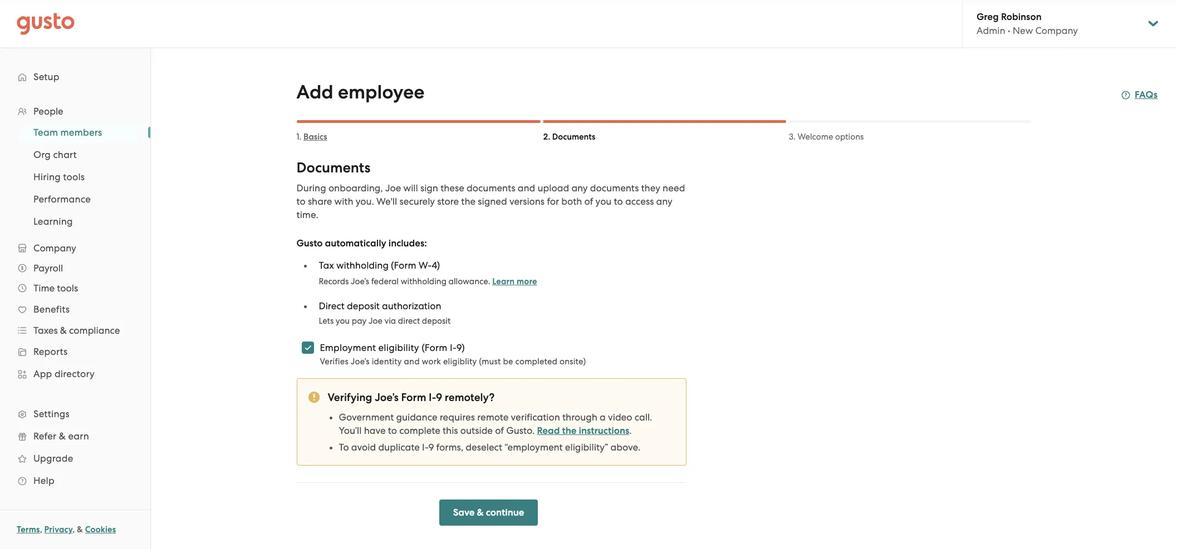Task type: locate. For each thing, give the bounding box(es) containing it.
1 vertical spatial joe's
[[351, 357, 370, 367]]

tools
[[63, 172, 85, 183], [57, 283, 78, 294]]

eligibility
[[379, 343, 419, 354]]

the
[[461, 196, 476, 207], [562, 426, 577, 437]]

of inside the during onboarding, joe will sign these documents and upload any documents they need to share with you. we'll securely store the signed versions for both of you to access any time.
[[585, 196, 593, 207]]

hiring tools
[[33, 172, 85, 183]]

& inside "dropdown button"
[[60, 325, 67, 336]]

joe's for verifying
[[375, 392, 399, 404]]

cookies
[[85, 525, 116, 535]]

guidance
[[396, 412, 438, 423]]

refer
[[33, 431, 56, 442]]

0 vertical spatial tools
[[63, 172, 85, 183]]

(form left the w-
[[391, 260, 416, 271]]

documents
[[552, 132, 596, 142], [297, 159, 371, 177]]

of right both
[[585, 196, 593, 207]]

be
[[503, 357, 513, 367]]

& for earn
[[59, 431, 66, 442]]

0 horizontal spatial withholding
[[336, 260, 389, 271]]

have
[[364, 426, 386, 437]]

2 horizontal spatial i-
[[450, 343, 457, 354]]

& for compliance
[[60, 325, 67, 336]]

9 inside the read the instructions list
[[429, 442, 434, 453]]

1 vertical spatial (form
[[422, 343, 448, 354]]

0 horizontal spatial the
[[461, 196, 476, 207]]

the right store
[[461, 196, 476, 207]]

withholding
[[336, 260, 389, 271], [401, 277, 447, 287]]

0 horizontal spatial and
[[404, 357, 420, 367]]

.
[[630, 426, 632, 437]]

list containing team members
[[0, 121, 150, 233]]

joe left schmoe
[[1112, 7, 1130, 19]]

identity
[[372, 357, 402, 367]]

of
[[585, 196, 593, 207], [495, 426, 504, 437]]

9 for forms,
[[429, 442, 434, 453]]

0 horizontal spatial of
[[495, 426, 504, 437]]

time
[[33, 283, 55, 294]]

1 horizontal spatial documents
[[552, 132, 596, 142]]

people button
[[11, 101, 139, 121]]

company up payroll
[[33, 243, 76, 254]]

1 vertical spatial i-
[[429, 392, 436, 404]]

to right 'have'
[[388, 426, 397, 437]]

1 vertical spatial of
[[495, 426, 504, 437]]

you
[[596, 196, 612, 207], [336, 316, 350, 326]]

withholding down the w-
[[401, 277, 447, 287]]

add
[[297, 81, 334, 104]]

1 horizontal spatial company
[[1036, 25, 1079, 36]]

, left privacy link
[[40, 525, 42, 535]]

1 horizontal spatial and
[[518, 183, 535, 194]]

& right save
[[477, 507, 484, 519]]

video
[[608, 412, 633, 423]]

9 right form
[[436, 392, 442, 404]]

reports link
[[11, 342, 139, 362]]

1 vertical spatial tools
[[57, 283, 78, 294]]

1 vertical spatial joe
[[385, 183, 401, 194]]

1 horizontal spatial any
[[656, 196, 673, 207]]

deposit up the pay
[[347, 301, 380, 312]]

0 vertical spatial 9
[[436, 392, 442, 404]]

and
[[518, 183, 535, 194], [404, 357, 420, 367]]

1 horizontal spatial 9
[[436, 392, 442, 404]]

1 horizontal spatial to
[[388, 426, 397, 437]]

app directory link
[[11, 364, 139, 384]]

joe's left federal
[[351, 277, 369, 287]]

1 horizontal spatial you
[[596, 196, 612, 207]]

(form inside the tax withholding (form w-4) records joe's federal withholding allowance. learn more
[[391, 260, 416, 271]]

during onboarding, joe will sign these documents and upload any documents they need to share with you. we'll securely store the signed versions for both of you to access any time.
[[297, 183, 685, 221]]

eligiblity
[[443, 357, 477, 367]]

verifying
[[328, 392, 372, 404]]

1 horizontal spatial joe
[[385, 183, 401, 194]]

org chart link
[[20, 145, 139, 165]]

&
[[60, 325, 67, 336], [59, 431, 66, 442], [477, 507, 484, 519], [77, 525, 83, 535]]

tools inside dropdown button
[[57, 283, 78, 294]]

1 horizontal spatial i-
[[429, 392, 436, 404]]

joe schmoe
[[1112, 7, 1172, 19]]

i- for form
[[429, 392, 436, 404]]

1 horizontal spatial (form
[[422, 343, 448, 354]]

government
[[339, 412, 394, 423]]

company right new
[[1036, 25, 1079, 36]]

members
[[60, 127, 102, 138]]

0 vertical spatial withholding
[[336, 260, 389, 271]]

1 horizontal spatial withholding
[[401, 277, 447, 287]]

forms,
[[436, 442, 464, 453]]

1 vertical spatial the
[[562, 426, 577, 437]]

the down through
[[562, 426, 577, 437]]

0 vertical spatial (form
[[391, 260, 416, 271]]

read the instructions list
[[328, 411, 675, 455]]

joe's
[[351, 277, 369, 287], [351, 357, 370, 367], [375, 392, 399, 404]]

(form for withholding
[[391, 260, 416, 271]]

and down eligibility
[[404, 357, 420, 367]]

gusto navigation element
[[0, 48, 150, 510]]

records
[[319, 277, 349, 287]]

any up both
[[572, 183, 588, 194]]

deposit right direct
[[422, 316, 451, 326]]

documents up upload
[[552, 132, 596, 142]]

deposit
[[347, 301, 380, 312], [422, 316, 451, 326]]

during
[[297, 183, 326, 194]]

0 vertical spatial company
[[1036, 25, 1079, 36]]

setup link
[[11, 67, 139, 87]]

list
[[0, 101, 150, 492], [0, 121, 150, 233], [302, 251, 687, 328]]

1 horizontal spatial ,
[[73, 525, 75, 535]]

w-
[[419, 260, 432, 271]]

to left access
[[614, 196, 623, 207]]

any down the need
[[656, 196, 673, 207]]

1 horizontal spatial of
[[585, 196, 593, 207]]

direct deposit authorization lets you pay joe via direct deposit
[[319, 301, 451, 326]]

joe left via
[[369, 316, 383, 326]]

of inside government guidance requires remote verification through a video call. you'll have to complete this outside of gusto.
[[495, 426, 504, 437]]

earn
[[68, 431, 89, 442]]

9 left forms,
[[429, 442, 434, 453]]

privacy link
[[44, 525, 73, 535]]

i- for (form
[[450, 343, 457, 354]]

0 vertical spatial any
[[572, 183, 588, 194]]

0 horizontal spatial documents
[[467, 183, 516, 194]]

to up time.
[[297, 196, 306, 207]]

i- inside the read the instructions list
[[422, 442, 429, 453]]

employee
[[338, 81, 425, 104]]

0 vertical spatial of
[[585, 196, 593, 207]]

& right taxes
[[60, 325, 67, 336]]

you left the pay
[[336, 316, 350, 326]]

(form up work
[[422, 343, 448, 354]]

0 horizontal spatial documents
[[297, 159, 371, 177]]

0 horizontal spatial (form
[[391, 260, 416, 271]]

these
[[441, 183, 465, 194]]

settings
[[33, 409, 70, 420]]

documents up signed
[[467, 183, 516, 194]]

and up versions
[[518, 183, 535, 194]]

company inside 'greg robinson admin • new company'
[[1036, 25, 1079, 36]]

learn
[[493, 277, 515, 287]]

1 vertical spatial withholding
[[401, 277, 447, 287]]

for
[[547, 196, 559, 207]]

0 horizontal spatial joe
[[369, 316, 383, 326]]

taxes
[[33, 325, 58, 336]]

documents up the onboarding,
[[297, 159, 371, 177]]

pay
[[352, 316, 367, 326]]

gusto
[[297, 238, 323, 250]]

onsite)
[[560, 357, 586, 367]]

1 horizontal spatial the
[[562, 426, 577, 437]]

1 vertical spatial company
[[33, 243, 76, 254]]

1 vertical spatial and
[[404, 357, 420, 367]]

securely
[[400, 196, 435, 207]]

upload
[[538, 183, 569, 194]]

store
[[437, 196, 459, 207]]

benefits link
[[11, 300, 139, 320]]

1 vertical spatial you
[[336, 316, 350, 326]]

& left the earn
[[59, 431, 66, 442]]

you right both
[[596, 196, 612, 207]]

refer & earn link
[[11, 427, 139, 447]]

payroll button
[[11, 258, 139, 279]]

Employment eligibility (Form I-9) checkbox
[[296, 336, 320, 360]]

welcome options
[[798, 132, 864, 142]]

1 vertical spatial deposit
[[422, 316, 451, 326]]

0 horizontal spatial i-
[[422, 442, 429, 453]]

tools for hiring tools
[[63, 172, 85, 183]]

org chart
[[33, 149, 77, 160]]

1 vertical spatial 9
[[429, 442, 434, 453]]

0 vertical spatial joe's
[[351, 277, 369, 287]]

& inside button
[[477, 507, 484, 519]]

tools up performance link
[[63, 172, 85, 183]]

2 vertical spatial joe
[[369, 316, 383, 326]]

, left cookies
[[73, 525, 75, 535]]

4)
[[432, 260, 440, 271]]

you.
[[356, 196, 374, 207]]

will
[[404, 183, 418, 194]]

i- down complete
[[422, 442, 429, 453]]

joe's inside alert
[[375, 392, 399, 404]]

1 documents from the left
[[467, 183, 516, 194]]

2 horizontal spatial joe
[[1112, 7, 1130, 19]]

call.
[[635, 412, 653, 423]]

0 horizontal spatial you
[[336, 316, 350, 326]]

federal
[[371, 277, 399, 287]]

joe's left form
[[375, 392, 399, 404]]

0 horizontal spatial ,
[[40, 525, 42, 535]]

0 vertical spatial the
[[461, 196, 476, 207]]

of down remote
[[495, 426, 504, 437]]

1 horizontal spatial deposit
[[422, 316, 451, 326]]

joe's down "employment"
[[351, 357, 370, 367]]

share
[[308, 196, 332, 207]]

0 vertical spatial i-
[[450, 343, 457, 354]]

9
[[436, 392, 442, 404], [429, 442, 434, 453]]

benefits
[[33, 304, 70, 315]]

1 vertical spatial documents
[[297, 159, 371, 177]]

deselect
[[466, 442, 502, 453]]

withholding down gusto automatically includes:
[[336, 260, 389, 271]]

i- up verifies joe's identity and work eligiblity (must be completed onsite)
[[450, 343, 457, 354]]

joe up the we'll
[[385, 183, 401, 194]]

0 vertical spatial you
[[596, 196, 612, 207]]

0 horizontal spatial any
[[572, 183, 588, 194]]

verification
[[511, 412, 560, 423]]

2 vertical spatial joe's
[[375, 392, 399, 404]]

2 vertical spatial i-
[[422, 442, 429, 453]]

any
[[572, 183, 588, 194], [656, 196, 673, 207]]

documents up access
[[590, 183, 639, 194]]

i- right form
[[429, 392, 436, 404]]

employment
[[320, 343, 376, 354]]

0 vertical spatial deposit
[[347, 301, 380, 312]]

0 vertical spatial and
[[518, 183, 535, 194]]

through
[[563, 412, 598, 423]]

time tools button
[[11, 279, 139, 299]]

includes:
[[389, 238, 427, 250]]

0 vertical spatial joe
[[1112, 7, 1130, 19]]

0 horizontal spatial 9
[[429, 442, 434, 453]]

via
[[385, 316, 396, 326]]

0 horizontal spatial deposit
[[347, 301, 380, 312]]

1 horizontal spatial documents
[[590, 183, 639, 194]]

0 horizontal spatial company
[[33, 243, 76, 254]]

employment eligibility (form i-9)
[[320, 343, 465, 354]]

tools down payroll dropdown button
[[57, 283, 78, 294]]

complete
[[400, 426, 441, 437]]

(form
[[391, 260, 416, 271], [422, 343, 448, 354]]

list containing tax withholding (form w-4)
[[302, 251, 687, 328]]

cookies button
[[85, 524, 116, 537]]

1 vertical spatial any
[[656, 196, 673, 207]]

outside
[[461, 426, 493, 437]]



Task type: describe. For each thing, give the bounding box(es) containing it.
reports
[[33, 346, 68, 358]]

add employee
[[297, 81, 425, 104]]

2 documents from the left
[[590, 183, 639, 194]]

versions
[[510, 196, 545, 207]]

i- for duplicate
[[422, 442, 429, 453]]

joe's inside the tax withholding (form w-4) records joe's federal withholding allowance. learn more
[[351, 277, 369, 287]]

terms link
[[17, 525, 40, 535]]

& for continue
[[477, 507, 484, 519]]

verifies joe's identity and work eligiblity (must be completed onsite)
[[320, 357, 586, 367]]

duplicate
[[378, 442, 420, 453]]

direct
[[398, 316, 420, 326]]

home image
[[17, 13, 75, 35]]

2 horizontal spatial to
[[614, 196, 623, 207]]

settings link
[[11, 404, 139, 424]]

admin
[[977, 25, 1006, 36]]

9 for remotely?
[[436, 392, 442, 404]]

government guidance requires remote verification through a video call. you'll have to complete this outside of gusto.
[[339, 412, 653, 437]]

read the instructions .
[[537, 426, 632, 437]]

avoid
[[351, 442, 376, 453]]

0 horizontal spatial to
[[297, 196, 306, 207]]

team members link
[[20, 123, 139, 143]]

2 , from the left
[[73, 525, 75, 535]]

both
[[562, 196, 582, 207]]

team
[[33, 127, 58, 138]]

you inside the during onboarding, joe will sign these documents and upload any documents they need to share with you. we'll securely store the signed versions for both of you to access any time.
[[596, 196, 612, 207]]

the inside the during onboarding, joe will sign these documents and upload any documents they need to share with you. we'll securely store the signed versions for both of you to access any time.
[[461, 196, 476, 207]]

instructions
[[579, 426, 630, 437]]

(form for eligibility
[[422, 343, 448, 354]]

you inside direct deposit authorization lets you pay joe via direct deposit
[[336, 316, 350, 326]]

learn more button
[[493, 275, 537, 289]]

to inside government guidance requires remote verification through a video call. you'll have to complete this outside of gusto.
[[388, 426, 397, 437]]

eligibility"
[[565, 442, 608, 453]]

gusto.
[[506, 426, 535, 437]]

faqs
[[1135, 89, 1158, 101]]

0 vertical spatial documents
[[552, 132, 596, 142]]

taxes & compliance
[[33, 325, 120, 336]]

help link
[[11, 471, 139, 491]]

help
[[33, 476, 55, 487]]

company button
[[11, 238, 139, 258]]

more
[[517, 277, 537, 287]]

sign
[[421, 183, 438, 194]]

joe's for verifies
[[351, 357, 370, 367]]

9)
[[457, 343, 465, 354]]

performance link
[[20, 189, 139, 209]]

joe inside direct deposit authorization lets you pay joe via direct deposit
[[369, 316, 383, 326]]

tax
[[319, 260, 334, 271]]

& left cookies
[[77, 525, 83, 535]]

compliance
[[69, 325, 120, 336]]

remotely?
[[445, 392, 495, 404]]

terms
[[17, 525, 40, 535]]

access
[[626, 196, 654, 207]]

terms , privacy , & cookies
[[17, 525, 116, 535]]

welcome
[[798, 132, 834, 142]]

save & continue
[[453, 507, 524, 519]]

the inside list
[[562, 426, 577, 437]]

tools for time tools
[[57, 283, 78, 294]]

continue
[[486, 507, 524, 519]]

this
[[443, 426, 458, 437]]

verifying joe's form i-9 remotely?
[[328, 392, 495, 404]]

tax withholding (form w-4) records joe's federal withholding allowance. learn more
[[319, 260, 537, 287]]

setup
[[33, 71, 59, 82]]

chart
[[53, 149, 77, 160]]

greg
[[977, 11, 999, 23]]

1 , from the left
[[40, 525, 42, 535]]

upgrade
[[33, 453, 73, 465]]

app directory
[[33, 369, 95, 380]]

new
[[1013, 25, 1033, 36]]

privacy
[[44, 525, 73, 535]]

basics
[[304, 132, 327, 142]]

read
[[537, 426, 560, 437]]

verifying joe's form i-9 remotely? alert
[[297, 379, 687, 466]]

to
[[339, 442, 349, 453]]

learning
[[33, 216, 73, 227]]

hiring tools link
[[20, 167, 139, 187]]

and inside the during onboarding, joe will sign these documents and upload any documents they need to share with you. we'll securely store the signed versions for both of you to access any time.
[[518, 183, 535, 194]]

joe inside the during onboarding, joe will sign these documents and upload any documents they need to share with you. we'll securely store the signed versions for both of you to access any time.
[[385, 183, 401, 194]]

company inside dropdown button
[[33, 243, 76, 254]]

refer & earn
[[33, 431, 89, 442]]

authorization
[[382, 301, 441, 312]]

a
[[600, 412, 606, 423]]

read the instructions link
[[537, 426, 630, 437]]

list containing people
[[0, 101, 150, 492]]

performance
[[33, 194, 91, 205]]

org
[[33, 149, 51, 160]]

upgrade link
[[11, 449, 139, 469]]

lets
[[319, 316, 334, 326]]

faqs button
[[1122, 89, 1158, 102]]

direct
[[319, 301, 345, 312]]

basics link
[[304, 132, 327, 142]]

team members
[[33, 127, 102, 138]]

completed
[[516, 357, 558, 367]]



Task type: vqa. For each thing, say whether or not it's contained in the screenshot.
Choose
no



